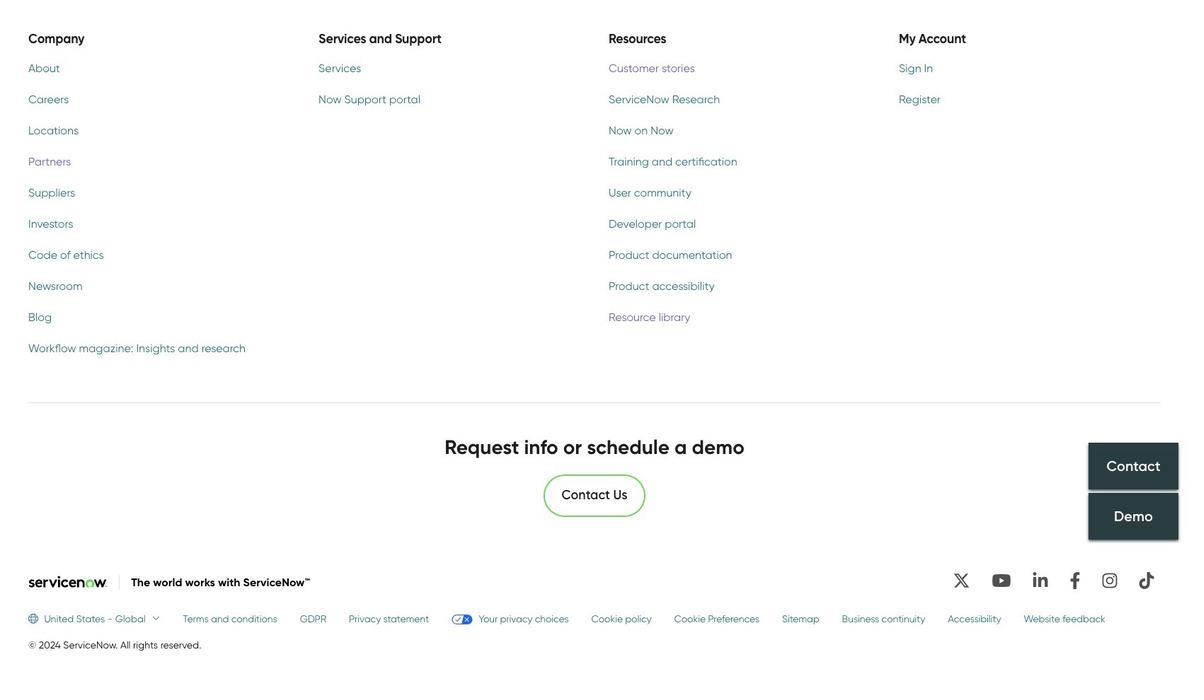 Task type: describe. For each thing, give the bounding box(es) containing it.
youtube image
[[986, 567, 1018, 595]]

facebook image
[[1064, 567, 1088, 595]]



Task type: locate. For each thing, give the bounding box(es) containing it.
servicenow image
[[28, 576, 108, 588]]

linkedin image
[[1027, 567, 1055, 595]]

tiktok image
[[1133, 567, 1161, 595]]

instagram image
[[1096, 567, 1125, 595]]

twitter image
[[947, 567, 977, 595]]

globe image
[[28, 614, 44, 624]]

angle down image
[[146, 614, 160, 624]]



Task type: vqa. For each thing, say whether or not it's contained in the screenshot.
IT
no



